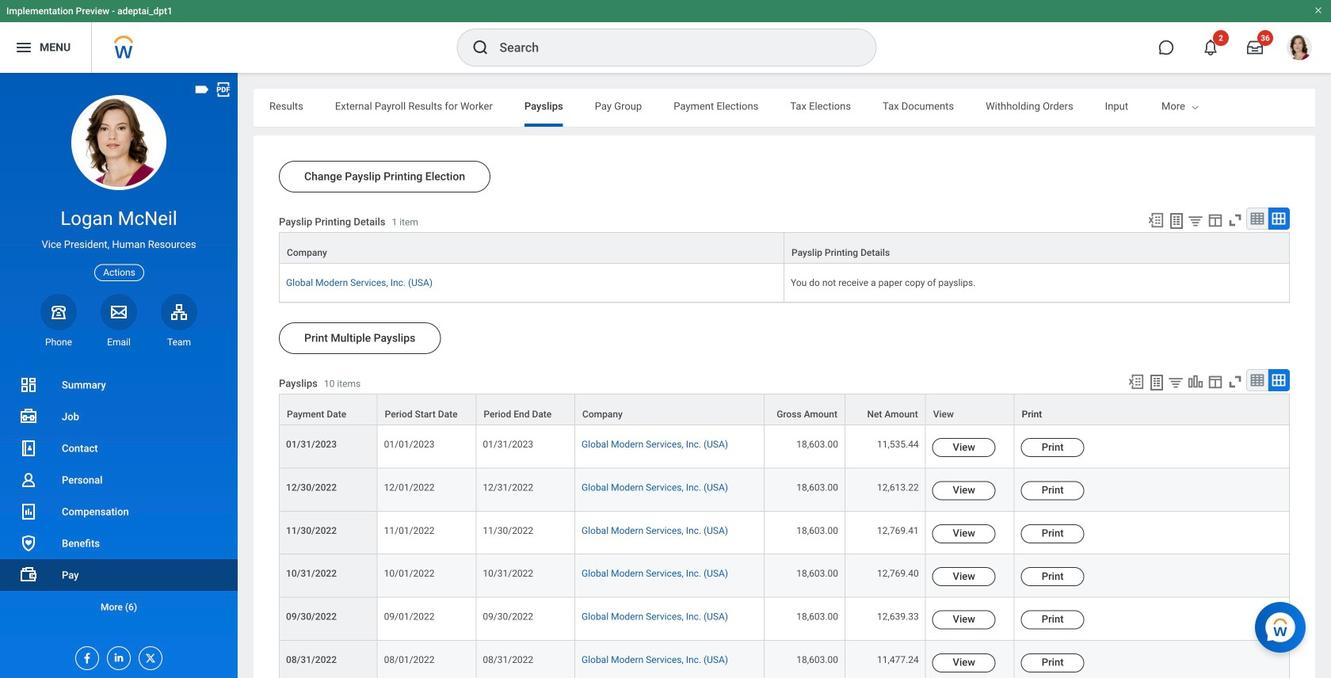 Task type: locate. For each thing, give the bounding box(es) containing it.
justify image
[[14, 38, 33, 57]]

2 click to view/edit grid preferences image from the top
[[1207, 373, 1224, 391]]

click to view/edit grid preferences image left fullscreen icon
[[1207, 373, 1224, 391]]

fullscreen image
[[1227, 212, 1244, 229]]

expand table image right table icon
[[1271, 211, 1287, 227]]

4 row from the top
[[279, 426, 1290, 469]]

expand table image right table image
[[1271, 372, 1287, 388]]

select to filter grid data image right export to worksheets icon
[[1187, 212, 1204, 229]]

export to worksheets image
[[1167, 212, 1186, 231]]

0 vertical spatial toolbar
[[1140, 208, 1290, 232]]

expand table image
[[1271, 211, 1287, 227], [1271, 372, 1287, 388]]

0 horizontal spatial select to filter grid data image
[[1167, 374, 1185, 391]]

1 click to view/edit grid preferences image from the top
[[1207, 212, 1224, 229]]

0 vertical spatial click to view/edit grid preferences image
[[1207, 212, 1224, 229]]

click to view/edit grid preferences image
[[1207, 212, 1224, 229], [1207, 373, 1224, 391]]

3 row from the top
[[279, 394, 1290, 426]]

2 expand table image from the top
[[1271, 372, 1287, 388]]

search image
[[471, 38, 490, 57]]

0 vertical spatial expand table image
[[1271, 211, 1287, 227]]

1 horizontal spatial select to filter grid data image
[[1187, 212, 1204, 229]]

fullscreen image
[[1227, 373, 1244, 391]]

0 vertical spatial select to filter grid data image
[[1187, 212, 1204, 229]]

personal image
[[19, 471, 38, 490]]

export to excel image
[[1128, 373, 1145, 391]]

click to view/edit grid preferences image left fullscreen image
[[1207, 212, 1224, 229]]

contact image
[[19, 439, 38, 458]]

table image
[[1250, 211, 1265, 227]]

tag image
[[193, 81, 211, 98]]

row
[[279, 232, 1290, 264], [279, 264, 1290, 303], [279, 394, 1290, 426], [279, 426, 1290, 469], [279, 469, 1290, 512], [279, 512, 1290, 555], [279, 555, 1290, 598], [279, 598, 1290, 641], [279, 641, 1290, 678]]

1 vertical spatial select to filter grid data image
[[1167, 374, 1185, 391]]

facebook image
[[76, 647, 94, 665]]

1 vertical spatial click to view/edit grid preferences image
[[1207, 373, 1224, 391]]

tab list
[[254, 89, 1331, 127]]

6 row from the top
[[279, 512, 1290, 555]]

2 row from the top
[[279, 264, 1290, 303]]

list
[[0, 369, 238, 623]]

pay image
[[19, 566, 38, 585]]

banner
[[0, 0, 1331, 73]]

1 vertical spatial expand table image
[[1271, 372, 1287, 388]]

1 row from the top
[[279, 232, 1290, 264]]

toolbar for ninth row from the bottom
[[1140, 208, 1290, 232]]

toolbar for 7th row from the bottom
[[1120, 369, 1290, 394]]

1 expand table image from the top
[[1271, 211, 1287, 227]]

toolbar
[[1140, 208, 1290, 232], [1120, 369, 1290, 394]]

select to filter grid data image
[[1187, 212, 1204, 229], [1167, 374, 1185, 391]]

email logan mcneil element
[[101, 336, 137, 349]]

1 vertical spatial toolbar
[[1120, 369, 1290, 394]]

select to filter grid data image right export to worksheets image
[[1167, 374, 1185, 391]]



Task type: vqa. For each thing, say whether or not it's contained in the screenshot.
Payroll
no



Task type: describe. For each thing, give the bounding box(es) containing it.
profile logan mcneil image
[[1287, 35, 1312, 63]]

export to excel image
[[1147, 212, 1165, 229]]

expand table image for table icon
[[1271, 211, 1287, 227]]

notifications large image
[[1203, 40, 1219, 55]]

mail image
[[109, 303, 128, 322]]

navigation pane region
[[0, 73, 238, 678]]

table image
[[1250, 372, 1265, 388]]

x image
[[139, 647, 157, 665]]

inbox large image
[[1247, 40, 1263, 55]]

5 row from the top
[[279, 469, 1290, 512]]

8 row from the top
[[279, 598, 1290, 641]]

view printable version (pdf) image
[[215, 81, 232, 98]]

expand table image for table image
[[1271, 372, 1287, 388]]

Search Workday  search field
[[500, 30, 843, 65]]

export to worksheets image
[[1147, 373, 1166, 392]]

9 row from the top
[[279, 641, 1290, 678]]

team logan mcneil element
[[161, 336, 197, 349]]

benefits image
[[19, 534, 38, 553]]

summary image
[[19, 376, 38, 395]]

compensation image
[[19, 502, 38, 521]]

phone image
[[48, 303, 70, 322]]

close environment banner image
[[1314, 6, 1323, 15]]

7 row from the top
[[279, 555, 1290, 598]]

job image
[[19, 407, 38, 426]]

linkedin image
[[108, 647, 125, 664]]

view team image
[[170, 303, 189, 322]]

select to filter grid data image for export to worksheets icon
[[1187, 212, 1204, 229]]

phone logan mcneil element
[[40, 336, 77, 349]]

select to filter grid data image for export to worksheets image
[[1167, 374, 1185, 391]]

view worker - expand/collapse chart image
[[1187, 373, 1204, 391]]



